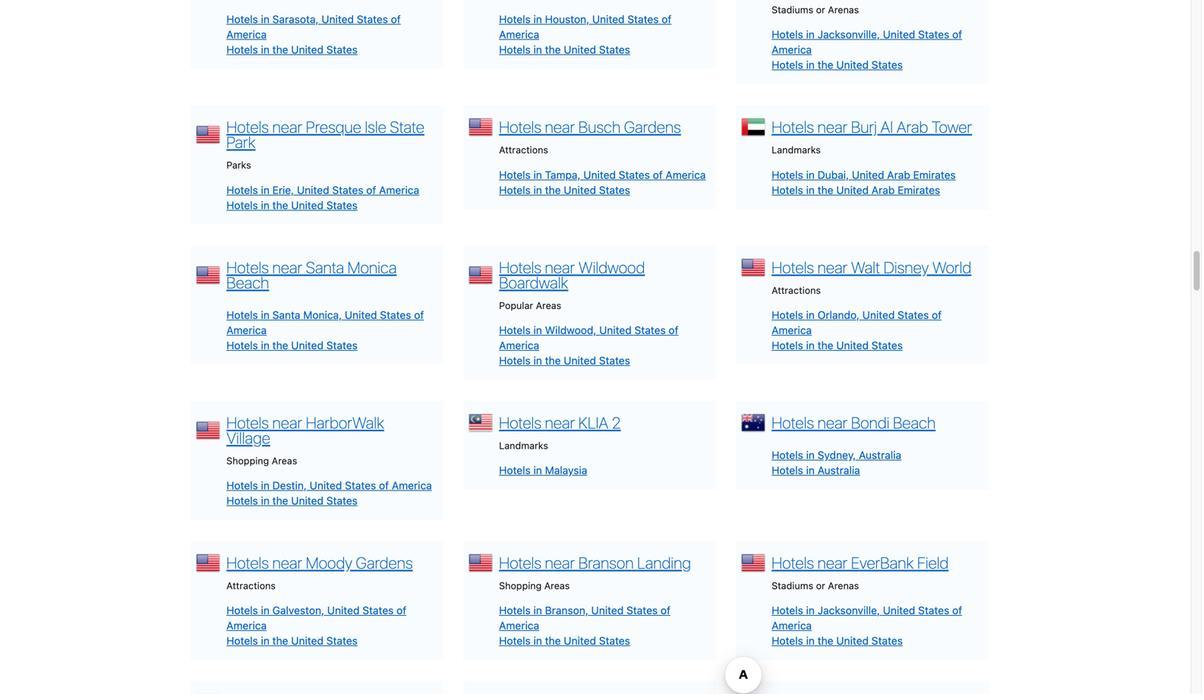 Task type: vqa. For each thing, say whether or not it's contained in the screenshot.


Task type: locate. For each thing, give the bounding box(es) containing it.
landmarks up dubai,
[[772, 144, 821, 155]]

1 horizontal spatial attractions
[[499, 144, 548, 155]]

hotels in erie, united states of america link
[[226, 184, 419, 196]]

1 vertical spatial attractions
[[772, 285, 821, 296]]

areas for harborwalk
[[272, 455, 297, 466]]

2
[[612, 413, 621, 432]]

1 horizontal spatial beach
[[893, 413, 936, 432]]

arab for al
[[897, 117, 928, 136]]

emirates down tower
[[913, 168, 956, 181]]

1 stadiums or arenas from the top
[[772, 4, 859, 15]]

of inside hotels in wildwood, united states of america hotels in the united states
[[669, 324, 679, 336]]

0 horizontal spatial landmarks
[[499, 440, 548, 451]]

shopping
[[226, 455, 269, 466], [499, 580, 542, 591]]

america for hotels in destin, united states of america link
[[392, 479, 432, 492]]

1 vertical spatial stadiums
[[772, 580, 813, 591]]

stadiums or arenas for 2nd hotels in jacksonville, united states of america "link" from the top of the page
[[772, 580, 859, 591]]

2 stadiums from the top
[[772, 580, 813, 591]]

0 vertical spatial areas
[[536, 300, 561, 311]]

hotels in orlando, united states of america hotels in the united states
[[772, 309, 942, 352]]

0 horizontal spatial santa
[[272, 309, 300, 321]]

0 vertical spatial landmarks
[[772, 144, 821, 155]]

1 vertical spatial hotels in jacksonville, united states of america hotels in the united states
[[772, 604, 962, 647]]

attractions up tampa,
[[499, 144, 548, 155]]

hotels in sarasota, united states of america hotels in the united states
[[226, 13, 401, 56]]

areas up destin, on the bottom of page
[[272, 455, 297, 466]]

the inside "hotels in houston, united states of america hotels in the united states"
[[545, 43, 561, 56]]

hotels inside hotels near presque isle state park
[[226, 117, 269, 136]]

0 vertical spatial stadiums
[[772, 4, 813, 15]]

america inside hotels in galveston, united states of america hotels in the united states
[[226, 619, 267, 632]]

hotels near moody gardens
[[226, 553, 413, 572]]

attractions for hotels near busch gardens
[[499, 144, 548, 155]]

or for 1st hotels in jacksonville, united states of america "link" from the top
[[816, 4, 825, 15]]

0 horizontal spatial gardens
[[356, 553, 413, 572]]

near up hotels in santa monica, united states of america link
[[272, 258, 302, 277]]

popular
[[499, 300, 533, 311]]

shopping up hotels in branson, united states of america link
[[499, 580, 542, 591]]

near left presque
[[272, 117, 302, 136]]

hotels in australia link
[[772, 464, 860, 477]]

the inside hotels in sarasota, united states of america hotels in the united states
[[272, 43, 288, 56]]

of inside hotels in santa monica, united states of america hotels in the united states
[[414, 309, 424, 321]]

near left branson
[[545, 553, 575, 572]]

2 vertical spatial arab
[[872, 184, 895, 196]]

arenas for 2nd hotels in jacksonville, united states of america "link" from the top of the page
[[828, 580, 859, 591]]

near for santa
[[272, 258, 302, 277]]

of
[[391, 13, 401, 26], [662, 13, 672, 26], [952, 28, 962, 41], [653, 168, 663, 181], [366, 184, 376, 196], [414, 309, 424, 321], [932, 309, 942, 321], [669, 324, 679, 336], [379, 479, 389, 492], [397, 604, 406, 617], [661, 604, 671, 617], [952, 604, 962, 617]]

2 stadiums or arenas from the top
[[772, 580, 859, 591]]

hotels in the united states link for hotels in houston, united states of america link
[[499, 43, 630, 56]]

0 vertical spatial hotels in jacksonville, united states of america hotels in the united states
[[772, 28, 962, 71]]

near up hotels in sydney, australia 'link'
[[818, 413, 848, 432]]

of for hotels in branson, united states of america link
[[661, 604, 671, 617]]

2 hotels in jacksonville, united states of america hotels in the united states from the top
[[772, 604, 962, 647]]

santa left monica, at left
[[272, 309, 300, 321]]

the inside the hotels in erie, united states of america hotels in the united states
[[272, 199, 288, 211]]

wildwood
[[579, 258, 645, 277]]

houston,
[[545, 13, 589, 26]]

the for the hotels in sarasota, united states of america link
[[272, 43, 288, 56]]

jacksonville,
[[818, 28, 880, 41], [818, 604, 880, 617]]

shopping areas
[[226, 455, 297, 466], [499, 580, 570, 591]]

or
[[816, 4, 825, 15], [816, 580, 825, 591]]

america for hotels in branson, united states of america link
[[499, 619, 539, 632]]

0 vertical spatial hotels in jacksonville, united states of america link
[[772, 28, 962, 56]]

near left burj
[[818, 117, 848, 136]]

areas
[[536, 300, 561, 311], [272, 455, 297, 466], [544, 580, 570, 591]]

america for the hotels in sarasota, united states of america link
[[226, 28, 267, 41]]

1 vertical spatial jacksonville,
[[818, 604, 880, 617]]

near up popular areas
[[545, 258, 575, 277]]

of for hotels in wildwood, united states of america link
[[669, 324, 679, 336]]

gardens right moody at left
[[356, 553, 413, 572]]

america for hotels in galveston, united states of america link
[[226, 619, 267, 632]]

the inside hotels in santa monica, united states of america hotels in the united states
[[272, 339, 288, 352]]

1 horizontal spatial shopping areas
[[499, 580, 570, 591]]

0 vertical spatial australia
[[859, 449, 901, 461]]

hotels near everbank field
[[772, 553, 949, 572]]

landmarks
[[772, 144, 821, 155], [499, 440, 548, 451]]

beach
[[226, 273, 269, 292], [893, 413, 936, 432]]

hotels in wildwood, united states of america link
[[499, 324, 679, 352]]

of for 2nd hotels in jacksonville, united states of america "link" from the top of the page
[[952, 604, 962, 617]]

1 horizontal spatial santa
[[306, 258, 344, 277]]

1 vertical spatial arenas
[[828, 580, 859, 591]]

hotels in dubai, united arab emirates link
[[772, 168, 956, 181]]

america inside hotels in branson, united states of america hotels in the united states
[[499, 619, 539, 632]]

1 vertical spatial hotels in jacksonville, united states of america link
[[772, 604, 962, 632]]

america inside hotels in orlando, united states of america hotels in the united states
[[772, 324, 812, 336]]

branson
[[579, 553, 634, 572]]

shopping for hotels near harborwalk village
[[226, 455, 269, 466]]

santa for monica,
[[272, 309, 300, 321]]

0 horizontal spatial shopping areas
[[226, 455, 297, 466]]

2 or from the top
[[816, 580, 825, 591]]

america inside hotels in santa monica, united states of america hotels in the united states
[[226, 324, 267, 336]]

near left the klia
[[545, 413, 575, 432]]

gardens right busch
[[624, 117, 681, 136]]

areas up branson,
[[544, 580, 570, 591]]

1 stadiums from the top
[[772, 4, 813, 15]]

0 vertical spatial santa
[[306, 258, 344, 277]]

santa left monica
[[306, 258, 344, 277]]

of inside hotels in galveston, united states of america hotels in the united states
[[397, 604, 406, 617]]

the inside hotels in tampa, united states of america hotels in the united states
[[545, 184, 561, 196]]

near left walt
[[818, 258, 848, 277]]

america inside hotels in wildwood, united states of america hotels in the united states
[[499, 339, 539, 352]]

hotels inside hotels near wildwood boardwalk
[[499, 258, 541, 277]]

australia down bondi
[[859, 449, 901, 461]]

1 or from the top
[[816, 4, 825, 15]]

near left moody at left
[[272, 553, 302, 572]]

the
[[272, 43, 288, 56], [545, 43, 561, 56], [818, 59, 833, 71], [545, 184, 561, 196], [818, 184, 833, 196], [272, 199, 288, 211], [272, 339, 288, 352], [818, 339, 833, 352], [545, 354, 561, 367], [272, 494, 288, 507], [272, 635, 288, 647], [545, 635, 561, 647], [818, 635, 833, 647]]

1 jacksonville, from the top
[[818, 28, 880, 41]]

near left busch
[[545, 117, 575, 136]]

hotels near busch gardens link
[[499, 117, 681, 136]]

stadiums for 2nd hotels in jacksonville, united states of america "link" from the top of the page
[[772, 580, 813, 591]]

arab up hotels in the united arab emirates link
[[887, 168, 910, 181]]

near for busch
[[545, 117, 575, 136]]

in
[[261, 13, 270, 26], [534, 13, 542, 26], [806, 28, 815, 41], [261, 43, 270, 56], [534, 43, 542, 56], [806, 59, 815, 71], [534, 168, 542, 181], [806, 168, 815, 181], [261, 184, 270, 196], [534, 184, 542, 196], [806, 184, 815, 196], [261, 199, 270, 211], [261, 309, 270, 321], [806, 309, 815, 321], [534, 324, 542, 336], [261, 339, 270, 352], [806, 339, 815, 352], [534, 354, 542, 367], [806, 449, 815, 461], [534, 464, 542, 477], [806, 464, 815, 477], [261, 479, 270, 492], [261, 494, 270, 507], [261, 604, 270, 617], [534, 604, 542, 617], [806, 604, 815, 617], [261, 635, 270, 647], [534, 635, 542, 647], [806, 635, 815, 647]]

hotels
[[226, 13, 258, 26], [499, 13, 531, 26], [772, 28, 803, 41], [226, 43, 258, 56], [499, 43, 531, 56], [772, 59, 803, 71], [226, 117, 269, 136], [499, 117, 541, 136], [772, 117, 814, 136], [499, 168, 531, 181], [772, 168, 803, 181], [226, 184, 258, 196], [499, 184, 531, 196], [772, 184, 803, 196], [226, 199, 258, 211], [226, 258, 269, 277], [499, 258, 541, 277], [772, 258, 814, 277], [226, 309, 258, 321], [772, 309, 803, 321], [499, 324, 531, 336], [226, 339, 258, 352], [772, 339, 803, 352], [499, 354, 531, 367], [226, 413, 269, 432], [499, 413, 541, 432], [772, 413, 814, 432], [772, 449, 803, 461], [499, 464, 531, 477], [772, 464, 803, 477], [226, 479, 258, 492], [226, 494, 258, 507], [226, 553, 269, 572], [499, 553, 541, 572], [772, 553, 814, 572], [226, 604, 258, 617], [499, 604, 531, 617], [772, 604, 803, 617], [226, 635, 258, 647], [499, 635, 531, 647], [772, 635, 803, 647]]

2 arenas from the top
[[828, 580, 859, 591]]

of inside hotels in sarasota, united states of america hotels in the united states
[[391, 13, 401, 26]]

the for 1st hotels in jacksonville, united states of america "link" from the top
[[818, 59, 833, 71]]

america for 1st hotels in jacksonville, united states of america "link" from the top
[[772, 43, 812, 56]]

hotels in malaysia link
[[499, 464, 587, 477]]

monica,
[[303, 309, 342, 321]]

boardwalk
[[499, 273, 568, 292]]

stadiums or arenas
[[772, 4, 859, 15], [772, 580, 859, 591]]

the inside hotels in wildwood, united states of america hotels in the united states
[[545, 354, 561, 367]]

hotels in the united states link for hotels in orlando, united states of america link
[[772, 339, 903, 352]]

or for 2nd hotels in jacksonville, united states of america "link" from the top of the page
[[816, 580, 825, 591]]

the for hotels in houston, united states of america link
[[545, 43, 561, 56]]

1 vertical spatial areas
[[272, 455, 297, 466]]

2 vertical spatial areas
[[544, 580, 570, 591]]

1 vertical spatial or
[[816, 580, 825, 591]]

0 vertical spatial beach
[[226, 273, 269, 292]]

0 horizontal spatial beach
[[226, 273, 269, 292]]

0 vertical spatial stadiums or arenas
[[772, 4, 859, 15]]

near inside hotels near presque isle state park
[[272, 117, 302, 136]]

1 horizontal spatial gardens
[[624, 117, 681, 136]]

of inside hotels in orlando, united states of america hotels in the united states
[[932, 309, 942, 321]]

the inside hotels in destin, united states of america hotels in the united states
[[272, 494, 288, 507]]

america inside hotels in destin, united states of america hotels in the united states
[[392, 479, 432, 492]]

0 vertical spatial arenas
[[828, 4, 859, 15]]

1 vertical spatial arab
[[887, 168, 910, 181]]

near for everbank
[[818, 553, 848, 572]]

1 arenas from the top
[[828, 4, 859, 15]]

hotels in the united states link for the hotels in sarasota, united states of america link
[[226, 43, 358, 56]]

sydney,
[[818, 449, 856, 461]]

0 horizontal spatial attractions
[[226, 580, 276, 591]]

1 vertical spatial landmarks
[[499, 440, 548, 451]]

0 horizontal spatial shopping
[[226, 455, 269, 466]]

2 horizontal spatial attractions
[[772, 285, 821, 296]]

near right village
[[272, 413, 302, 432]]

1 vertical spatial shopping areas
[[499, 580, 570, 591]]

hotels in branson, united states of america hotels in the united states
[[499, 604, 671, 647]]

state
[[390, 117, 424, 136]]

arenas
[[828, 4, 859, 15], [828, 580, 859, 591]]

the for hotels in branson, united states of america link
[[545, 635, 561, 647]]

hotels in the united states link for hotels in destin, united states of america link
[[226, 494, 358, 507]]

america inside "hotels in houston, united states of america hotels in the united states"
[[499, 28, 539, 41]]

1 vertical spatial shopping
[[499, 580, 542, 591]]

hotels in the united states link for hotels in branson, united states of america link
[[499, 635, 630, 647]]

landmarks for hotels near burj al arab tower
[[772, 144, 821, 155]]

emirates
[[913, 168, 956, 181], [898, 184, 940, 196]]

hotels in wildwood, united states of america hotels in the united states
[[499, 324, 679, 367]]

1 horizontal spatial shopping
[[499, 580, 542, 591]]

shopping down village
[[226, 455, 269, 466]]

of inside hotels in destin, united states of america hotels in the united states
[[379, 479, 389, 492]]

0 vertical spatial shopping
[[226, 455, 269, 466]]

hotels near busch gardens
[[499, 117, 681, 136]]

the inside hotels in branson, united states of america hotels in the united states
[[545, 635, 561, 647]]

0 vertical spatial arab
[[897, 117, 928, 136]]

near inside hotels near santa monica beach
[[272, 258, 302, 277]]

gardens
[[624, 117, 681, 136], [356, 553, 413, 572]]

of inside hotels in tampa, united states of america hotels in the united states
[[653, 168, 663, 181]]

the inside hotels in orlando, united states of america hotels in the united states
[[818, 339, 833, 352]]

gardens for hotels near moody gardens
[[356, 553, 413, 572]]

0 vertical spatial or
[[816, 4, 825, 15]]

arab for united
[[887, 168, 910, 181]]

of inside the hotels in erie, united states of america hotels in the united states
[[366, 184, 376, 196]]

santa inside hotels in santa monica, united states of america hotels in the united states
[[272, 309, 300, 321]]

hotels near branson landing
[[499, 553, 691, 572]]

attractions
[[499, 144, 548, 155], [772, 285, 821, 296], [226, 580, 276, 591]]

the for hotels in orlando, united states of america link
[[818, 339, 833, 352]]

0 vertical spatial gardens
[[624, 117, 681, 136]]

landmarks up hotels in malaysia link
[[499, 440, 548, 451]]

of inside hotels in branson, united states of america hotels in the united states
[[661, 604, 671, 617]]

emirates down hotels in dubai, united arab emirates link
[[898, 184, 940, 196]]

1 hotels in jacksonville, united states of america hotels in the united states from the top
[[772, 28, 962, 71]]

hotels near klia 2
[[499, 413, 621, 432]]

australia down sydney,
[[818, 464, 860, 477]]

arab down hotels in dubai, united arab emirates link
[[872, 184, 895, 196]]

hotels near walt disney world link
[[772, 258, 971, 277]]

attractions up the 'galveston,' at the left bottom of the page
[[226, 580, 276, 591]]

america for hotels in erie, united states of america link
[[379, 184, 419, 196]]

near left everbank on the right of page
[[818, 553, 848, 572]]

hotels near presque isle state park link
[[226, 117, 424, 152]]

branson,
[[545, 604, 588, 617]]

hotels in sydney, australia link
[[772, 449, 901, 461]]

hotels in santa monica, united states of america hotels in the united states
[[226, 309, 424, 352]]

near
[[272, 117, 302, 136], [545, 117, 575, 136], [818, 117, 848, 136], [272, 258, 302, 277], [545, 258, 575, 277], [818, 258, 848, 277], [272, 413, 302, 432], [545, 413, 575, 432], [818, 413, 848, 432], [272, 553, 302, 572], [545, 553, 575, 572], [818, 553, 848, 572]]

united
[[322, 13, 354, 26], [592, 13, 625, 26], [883, 28, 915, 41], [291, 43, 324, 56], [564, 43, 596, 56], [836, 59, 869, 71], [583, 168, 616, 181], [852, 168, 884, 181], [297, 184, 329, 196], [564, 184, 596, 196], [836, 184, 869, 196], [291, 199, 324, 211], [345, 309, 377, 321], [862, 309, 895, 321], [599, 324, 632, 336], [291, 339, 324, 352], [836, 339, 869, 352], [564, 354, 596, 367], [310, 479, 342, 492], [291, 494, 324, 507], [327, 604, 360, 617], [591, 604, 624, 617], [883, 604, 915, 617], [291, 635, 324, 647], [564, 635, 596, 647], [836, 635, 869, 647]]

shopping areas down village
[[226, 455, 297, 466]]

parks
[[226, 160, 251, 171]]

jacksonville, for 1st hotels in jacksonville, united states of america "link" from the top
[[818, 28, 880, 41]]

0 vertical spatial attractions
[[499, 144, 548, 155]]

0 vertical spatial jacksonville,
[[818, 28, 880, 41]]

santa
[[306, 258, 344, 277], [272, 309, 300, 321]]

near inside hotels near wildwood boardwalk
[[545, 258, 575, 277]]

hotels in tampa, united states of america link
[[499, 168, 706, 181]]

2 vertical spatial attractions
[[226, 580, 276, 591]]

the inside hotels in galveston, united states of america hotels in the united states
[[272, 635, 288, 647]]

arab right al
[[897, 117, 928, 136]]

states
[[357, 13, 388, 26], [628, 13, 659, 26], [918, 28, 949, 41], [326, 43, 358, 56], [599, 43, 630, 56], [872, 59, 903, 71], [619, 168, 650, 181], [332, 184, 363, 196], [599, 184, 630, 196], [326, 199, 358, 211], [380, 309, 411, 321], [898, 309, 929, 321], [635, 324, 666, 336], [326, 339, 358, 352], [872, 339, 903, 352], [599, 354, 630, 367], [345, 479, 376, 492], [326, 494, 358, 507], [362, 604, 394, 617], [627, 604, 658, 617], [918, 604, 949, 617], [326, 635, 358, 647], [599, 635, 630, 647], [872, 635, 903, 647]]

hotels in houston, united states of america hotels in the united states
[[499, 13, 672, 56]]

hotels in jacksonville, united states of america link
[[772, 28, 962, 56], [772, 604, 962, 632]]

hotels in sydney, australia hotels in australia
[[772, 449, 901, 477]]

of for hotels in erie, united states of america link
[[366, 184, 376, 196]]

attractions up orlando,
[[772, 285, 821, 296]]

santa inside hotels near santa monica beach
[[306, 258, 344, 277]]

of inside "hotels in houston, united states of america hotels in the united states"
[[662, 13, 672, 26]]

australia
[[859, 449, 901, 461], [818, 464, 860, 477]]

2 jacksonville, from the top
[[818, 604, 880, 617]]

hotels in the united states link for hotels in galveston, united states of america link
[[226, 635, 358, 647]]

busch
[[579, 117, 621, 136]]

america inside hotels in sarasota, united states of america hotels in the united states
[[226, 28, 267, 41]]

1 vertical spatial santa
[[272, 309, 300, 321]]

1 vertical spatial gardens
[[356, 553, 413, 572]]

america inside hotels in tampa, united states of america hotels in the united states
[[666, 168, 706, 181]]

of for hotels in destin, united states of america link
[[379, 479, 389, 492]]

1 vertical spatial australia
[[818, 464, 860, 477]]

the for hotels in tampa, united states of america link
[[545, 184, 561, 196]]

near inside hotels near harborwalk village
[[272, 413, 302, 432]]

hotels near walt disney world
[[772, 258, 971, 277]]

hotels near burj al arab tower
[[772, 117, 972, 136]]

1 vertical spatial stadiums or arenas
[[772, 580, 859, 591]]

areas down boardwalk
[[536, 300, 561, 311]]

hotels in jacksonville, united states of america hotels in the united states
[[772, 28, 962, 71], [772, 604, 962, 647]]

america inside the hotels in erie, united states of america hotels in the united states
[[379, 184, 419, 196]]

hotels in the united states link for hotels in wildwood, united states of america link
[[499, 354, 630, 367]]

park
[[226, 133, 256, 152]]

0 vertical spatial shopping areas
[[226, 455, 297, 466]]

monica
[[348, 258, 397, 277]]

america for hotels in houston, united states of america link
[[499, 28, 539, 41]]

hotels near klia 2 link
[[499, 413, 621, 432]]

america for hotels in wildwood, united states of america link
[[499, 339, 539, 352]]

near for walt
[[818, 258, 848, 277]]

stadiums
[[772, 4, 813, 15], [772, 580, 813, 591]]

shopping areas up branson,
[[499, 580, 570, 591]]

america for hotels in tampa, united states of america link
[[666, 168, 706, 181]]

1 horizontal spatial landmarks
[[772, 144, 821, 155]]



Task type: describe. For each thing, give the bounding box(es) containing it.
hotels inside hotels near santa monica beach
[[226, 258, 269, 277]]

of for hotels in galveston, united states of america link
[[397, 604, 406, 617]]

hotels in the united states link for 2nd hotels in jacksonville, united states of america "link" from the top of the page
[[772, 635, 903, 647]]

hotels near wildwood boardwalk link
[[499, 258, 645, 292]]

near for presque
[[272, 117, 302, 136]]

malaysia
[[545, 464, 587, 477]]

burj
[[851, 117, 877, 136]]

attractions for hotels near moody gardens
[[226, 580, 276, 591]]

world
[[932, 258, 971, 277]]

shopping areas for hotels near branson landing
[[499, 580, 570, 591]]

near for klia
[[545, 413, 575, 432]]

near for bondi
[[818, 413, 848, 432]]

sarasota,
[[272, 13, 319, 26]]

areas for wildwood
[[536, 300, 561, 311]]

hotels in santa monica, united states of america link
[[226, 309, 424, 336]]

bondi
[[851, 413, 890, 432]]

harborwalk
[[306, 413, 384, 432]]

hotels in dubai, united arab emirates hotels in the united arab emirates
[[772, 168, 956, 196]]

hotels inside hotels near harborwalk village
[[226, 413, 269, 432]]

of for hotels in orlando, united states of america link
[[932, 309, 942, 321]]

2 hotels in jacksonville, united states of america link from the top
[[772, 604, 962, 632]]

al
[[880, 117, 893, 136]]

america for 2nd hotels in jacksonville, united states of america "link" from the top of the page
[[772, 619, 812, 632]]

erie,
[[272, 184, 294, 196]]

hotels in the united states link for hotels in erie, united states of america link
[[226, 199, 358, 211]]

hotels in galveston, united states of america hotels in the united states
[[226, 604, 406, 647]]

hotels in the united states link for hotels in santa monica, united states of america link
[[226, 339, 358, 352]]

near for burj
[[818, 117, 848, 136]]

gardens for hotels near busch gardens
[[624, 117, 681, 136]]

galveston,
[[272, 604, 324, 617]]

hotels near presque isle state park
[[226, 117, 424, 152]]

tampa,
[[545, 168, 581, 181]]

of for hotels in tampa, united states of america link
[[653, 168, 663, 181]]

hotels near burj al arab tower link
[[772, 117, 972, 136]]

arenas for 1st hotels in jacksonville, united states of america "link" from the top
[[828, 4, 859, 15]]

hotels near bondi beach
[[772, 413, 936, 432]]

hotels in houston, united states of america link
[[499, 13, 672, 41]]

field
[[917, 553, 949, 572]]

hotels in galveston, united states of america link
[[226, 604, 406, 632]]

hotels in branson, united states of america link
[[499, 604, 671, 632]]

hotels in the united states link for hotels in tampa, united states of america link
[[499, 184, 630, 196]]

orlando,
[[818, 309, 860, 321]]

shopping for hotels near branson landing
[[499, 580, 542, 591]]

beach inside hotels near santa monica beach
[[226, 273, 269, 292]]

0 vertical spatial emirates
[[913, 168, 956, 181]]

hotels in orlando, united states of america link
[[772, 309, 942, 336]]

near for moody
[[272, 553, 302, 572]]

shopping areas for hotels near harborwalk village
[[226, 455, 297, 466]]

stadiums for 1st hotels in jacksonville, united states of america "link" from the top
[[772, 4, 813, 15]]

hotels near everbank field link
[[772, 553, 949, 572]]

hotels in erie, united states of america hotels in the united states
[[226, 184, 419, 211]]

areas for branson
[[544, 580, 570, 591]]

hotels near harborwalk village
[[226, 413, 384, 447]]

presque
[[306, 117, 361, 136]]

village
[[226, 428, 270, 447]]

hotels near bondi beach link
[[772, 413, 936, 432]]

popular areas
[[499, 300, 561, 311]]

1 vertical spatial beach
[[893, 413, 936, 432]]

hotels in tampa, united states of america hotels in the united states
[[499, 168, 706, 196]]

the for 2nd hotels in jacksonville, united states of america "link" from the top of the page
[[818, 635, 833, 647]]

the for hotels in destin, united states of america link
[[272, 494, 288, 507]]

moody
[[306, 553, 352, 572]]

everbank
[[851, 553, 914, 572]]

hotels near harborwalk village link
[[226, 413, 384, 447]]

destin,
[[272, 479, 307, 492]]

hotels in malaysia
[[499, 464, 587, 477]]

attractions for hotels near walt disney world
[[772, 285, 821, 296]]

klia
[[579, 413, 609, 432]]

of for hotels in houston, united states of america link
[[662, 13, 672, 26]]

of for the hotels in sarasota, united states of america link
[[391, 13, 401, 26]]

near for harborwalk
[[272, 413, 302, 432]]

wildwood,
[[545, 324, 596, 336]]

the for hotels in erie, united states of america link
[[272, 199, 288, 211]]

hotels near santa monica beach
[[226, 258, 397, 292]]

the inside hotels in dubai, united arab emirates hotels in the united arab emirates
[[818, 184, 833, 196]]

hotels in sarasota, united states of america link
[[226, 13, 401, 41]]

hotels near santa monica beach link
[[226, 258, 397, 292]]

tower
[[932, 117, 972, 136]]

landmarks for hotels near klia 2
[[499, 440, 548, 451]]

of for 1st hotels in jacksonville, united states of america "link" from the top
[[952, 28, 962, 41]]

hotels in the united states link for 1st hotels in jacksonville, united states of america "link" from the top
[[772, 59, 903, 71]]

hotels near branson landing link
[[499, 553, 691, 572]]

dubai,
[[818, 168, 849, 181]]

hotels in destin, united states of america hotels in the united states
[[226, 479, 432, 507]]

disney
[[884, 258, 929, 277]]

landing
[[637, 553, 691, 572]]

the for hotels in wildwood, united states of america link
[[545, 354, 561, 367]]

stadiums or arenas for 1st hotels in jacksonville, united states of america "link" from the top
[[772, 4, 859, 15]]

isle
[[365, 117, 386, 136]]

near for wildwood
[[545, 258, 575, 277]]

walt
[[851, 258, 880, 277]]

hotels in destin, united states of america link
[[226, 479, 432, 492]]

1 hotels in jacksonville, united states of america link from the top
[[772, 28, 962, 56]]

near for branson
[[545, 553, 575, 572]]

hotels in the united arab emirates link
[[772, 184, 940, 196]]

santa for monica
[[306, 258, 344, 277]]

hotels near wildwood boardwalk
[[499, 258, 645, 292]]

hotels near moody gardens link
[[226, 553, 413, 572]]

jacksonville, for 2nd hotels in jacksonville, united states of america "link" from the top of the page
[[818, 604, 880, 617]]

1 vertical spatial emirates
[[898, 184, 940, 196]]

america for hotels in orlando, united states of america link
[[772, 324, 812, 336]]

the for hotels in galveston, united states of america link
[[272, 635, 288, 647]]



